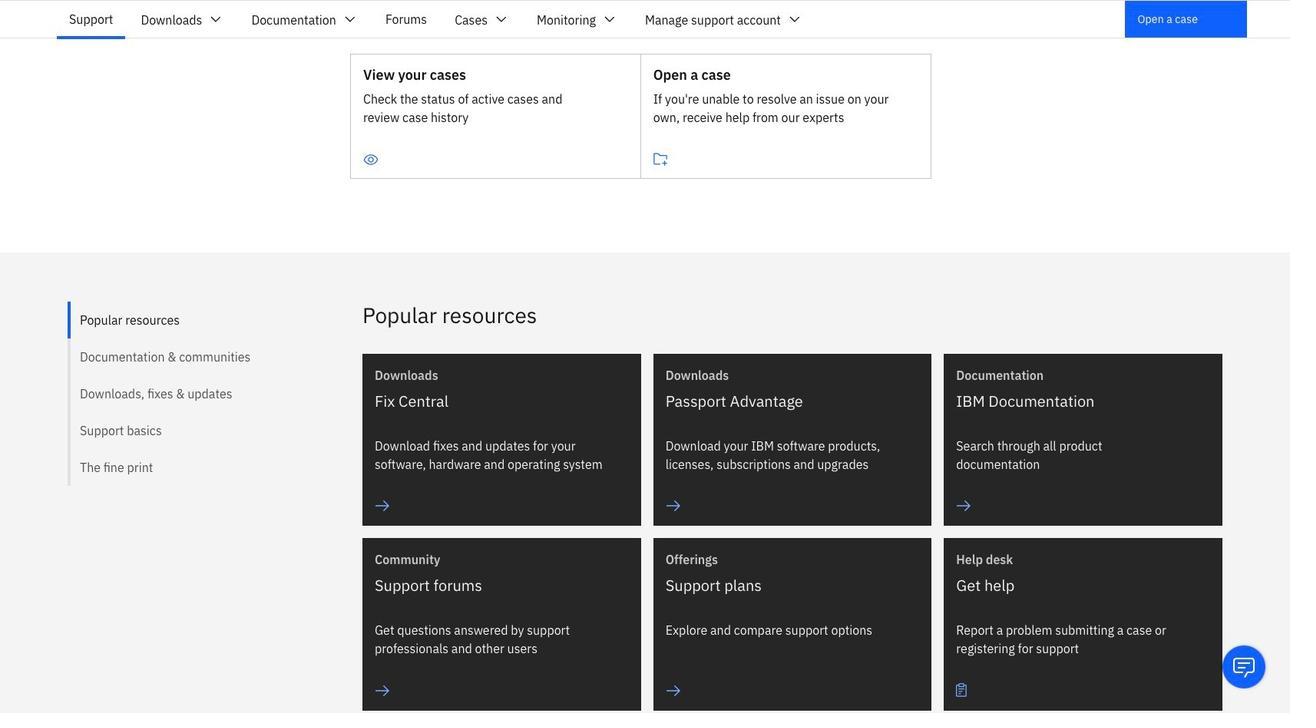 Task type: locate. For each thing, give the bounding box(es) containing it.
None text field
[[350, 0, 1088, 17]]

search through all product documentation region
[[944, 354, 1223, 526]]

get questions answered by support professionals and other users region
[[363, 539, 641, 711]]

download your ibm software products, licenses, subscriptions and upgrades region
[[653, 354, 932, 526]]

menu bar
[[55, 1, 816, 38]]

explore and compare support options region
[[653, 539, 932, 711]]

None search field
[[350, 0, 1088, 17]]

open the chat window image
[[1232, 655, 1257, 680]]

download fixes and updates for your software, hardware and operating system region
[[363, 354, 641, 526]]



Task type: vqa. For each thing, say whether or not it's contained in the screenshot.
Let's talk element at the bottom right of the page
no



Task type: describe. For each thing, give the bounding box(es) containing it.
report a problem submitting a case or registering for support region
[[944, 539, 1223, 711]]



